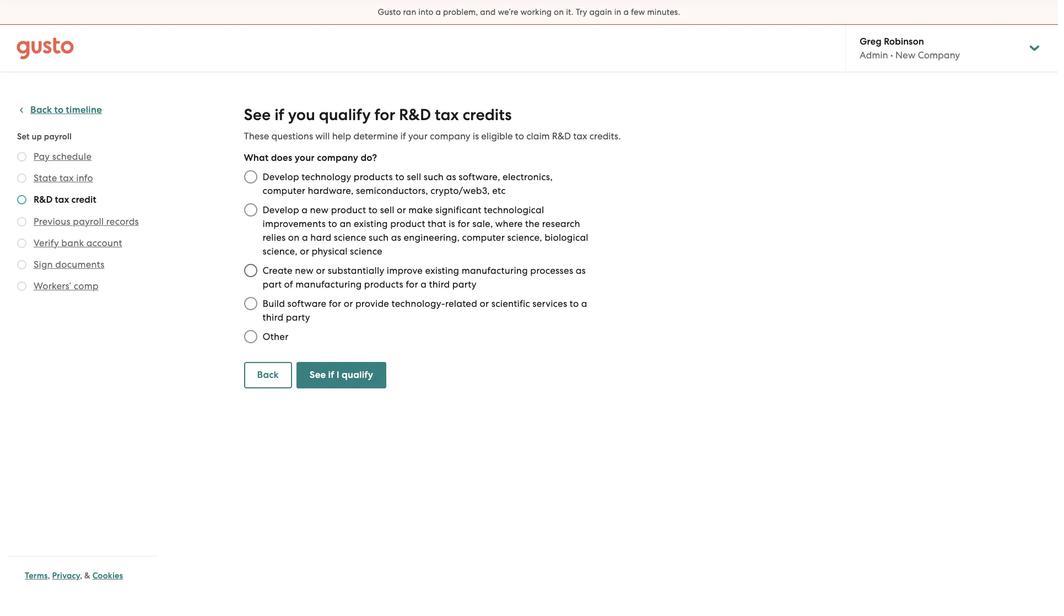 Task type: locate. For each thing, give the bounding box(es) containing it.
2 vertical spatial r&d
[[34, 194, 53, 206]]

your right does
[[295, 152, 315, 164]]

if left i at the left of page
[[328, 369, 334, 381]]

1 vertical spatial payroll
[[73, 216, 104, 227]]

hardware,
[[308, 185, 354, 196]]

2 vertical spatial check image
[[17, 282, 26, 291]]

if right determine
[[401, 131, 406, 142]]

1 vertical spatial science
[[350, 246, 383, 257]]

0 vertical spatial your
[[408, 131, 428, 142]]

check image for sign
[[17, 260, 26, 270]]

party inside create new or substantially improve existing manufacturing processes as part of manufacturing products for a third party
[[452, 279, 477, 290]]

is
[[473, 131, 479, 142], [449, 218, 455, 229]]

verify bank account button
[[34, 237, 122, 250]]

2 check image from the top
[[17, 195, 26, 205]]

back for back to timeline
[[30, 104, 52, 116]]

science
[[334, 232, 366, 243], [350, 246, 383, 257]]

is right that at the top left of the page
[[449, 218, 455, 229]]

your right determine
[[408, 131, 428, 142]]

for right software
[[329, 298, 341, 309]]

0 vertical spatial party
[[452, 279, 477, 290]]

science,
[[507, 232, 542, 243], [263, 246, 298, 257]]

, left the privacy link
[[48, 571, 50, 581]]

a right in
[[624, 7, 629, 17]]

1 horizontal spatial party
[[452, 279, 477, 290]]

1 develop from the top
[[263, 171, 299, 182]]

1 horizontal spatial r&d
[[399, 105, 431, 125]]

1 vertical spatial manufacturing
[[296, 279, 362, 290]]

sell down semiconductors,
[[380, 205, 395, 216]]

comp
[[74, 281, 99, 292]]

0 vertical spatial science
[[334, 232, 366, 243]]

1 vertical spatial party
[[286, 312, 310, 323]]

0 horizontal spatial existing
[[354, 218, 388, 229]]

back up the set up payroll
[[30, 104, 52, 116]]

sign
[[34, 259, 53, 270]]

on left it.
[[554, 7, 564, 17]]

as right processes
[[576, 265, 586, 276]]

see up these at the top
[[244, 105, 271, 125]]

1 horizontal spatial computer
[[462, 232, 505, 243]]

as up crypto/web3,
[[446, 171, 456, 182]]

for down improve
[[406, 279, 418, 290]]

1 check image from the top
[[17, 152, 26, 162]]

company down the "credits" at the top left of page
[[430, 131, 471, 142]]

qualify up help
[[319, 105, 371, 125]]

check image for workers'
[[17, 282, 26, 291]]

on inside develop a new product to sell or make significant technological improvements to an existing product that is for sale, where the research relies on a hard science such as engineering, computer science, biological science, or physical science
[[288, 232, 300, 243]]

0 horizontal spatial party
[[286, 312, 310, 323]]

as inside create new or substantially improve existing manufacturing processes as part of manufacturing products for a third party
[[576, 265, 586, 276]]

0 horizontal spatial your
[[295, 152, 315, 164]]

research
[[542, 218, 580, 229]]

or right related
[[480, 298, 489, 309]]

software
[[288, 298, 327, 309]]

2 horizontal spatial r&d
[[552, 131, 571, 142]]

as inside develop a new product to sell or make significant technological improvements to an existing product that is for sale, where the research relies on a hard science such as engineering, computer science, biological science, or physical science
[[391, 232, 401, 243]]

account
[[86, 238, 122, 249]]

manufacturing up software
[[296, 279, 362, 290]]

1 vertical spatial such
[[369, 232, 389, 243]]

0 vertical spatial products
[[354, 171, 393, 182]]

build software for or provide technology-related or scientific services to a third party
[[263, 298, 587, 323]]

•
[[891, 50, 893, 61]]

check image left sign
[[17, 260, 26, 270]]

existing down engineering,
[[425, 265, 459, 276]]

computer down sale,
[[462, 232, 505, 243]]

products up provide at the bottom of page
[[364, 279, 404, 290]]

payroll down credit
[[73, 216, 104, 227]]

science, down the the
[[507, 232, 542, 243]]

these questions will help determine if your company is eligible to claim r&d tax credits.
[[244, 131, 621, 142]]

r&d down state
[[34, 194, 53, 206]]

biological
[[545, 232, 589, 243]]

develop for develop a new product to sell or make significant technological improvements to an existing product that is for sale, where the research relies on a hard science such as engineering, computer science, biological science, or physical science
[[263, 205, 299, 216]]

1 horizontal spatial science,
[[507, 232, 542, 243]]

workers' comp
[[34, 281, 99, 292]]

such up crypto/web3,
[[424, 171, 444, 182]]

check image
[[17, 174, 26, 183], [17, 195, 26, 205], [17, 217, 26, 227], [17, 260, 26, 270]]

new down "hardware," on the top left of page
[[310, 205, 329, 216]]

1 horizontal spatial sell
[[407, 171, 421, 182]]

party down software
[[286, 312, 310, 323]]

a inside create new or substantially improve existing manufacturing processes as part of manufacturing products for a third party
[[421, 279, 427, 290]]

1 vertical spatial company
[[317, 152, 358, 164]]

to right services
[[570, 298, 579, 309]]

1 check image from the top
[[17, 174, 26, 183]]

or down physical
[[316, 265, 325, 276]]

qualify inside button
[[342, 369, 373, 381]]

sell inside develop a new product to sell or make significant technological improvements to an existing product that is for sale, where the research relies on a hard science such as engineering, computer science, biological science, or physical science
[[380, 205, 395, 216]]

such
[[424, 171, 444, 182], [369, 232, 389, 243]]

in
[[615, 7, 622, 17]]

for inside create new or substantially improve existing manufacturing processes as part of manufacturing products for a third party
[[406, 279, 418, 290]]

1 vertical spatial your
[[295, 152, 315, 164]]

0 vertical spatial is
[[473, 131, 479, 142]]

a right into
[[436, 7, 441, 17]]

if inside see if i qualify button
[[328, 369, 334, 381]]

semiconductors,
[[356, 185, 428, 196]]

2 , from the left
[[80, 571, 82, 581]]

develop a new product to sell or make significant technological improvements to an existing product that is for sale, where the research relies on a hard science such as engineering, computer science, biological science, or physical science
[[263, 205, 589, 257]]

,
[[48, 571, 50, 581], [80, 571, 82, 581]]

0 vertical spatial if
[[275, 105, 284, 125]]

substantially
[[328, 265, 384, 276]]

tax left the info
[[60, 173, 74, 184]]

qualify right i at the left of page
[[342, 369, 373, 381]]

0 horizontal spatial as
[[391, 232, 401, 243]]

1 horizontal spatial if
[[328, 369, 334, 381]]

a right services
[[581, 298, 587, 309]]

0 vertical spatial science,
[[507, 232, 542, 243]]

science up substantially
[[350, 246, 383, 257]]

0 horizontal spatial sell
[[380, 205, 395, 216]]

0 vertical spatial computer
[[263, 185, 305, 196]]

0 vertical spatial back
[[30, 104, 52, 116]]

0 horizontal spatial r&d
[[34, 194, 53, 206]]

r&d up these questions will help determine if your company is eligible to claim r&d tax credits.
[[399, 105, 431, 125]]

Develop technology products to sell such as software, electronics, computer hardware, semiconductors, crypto/web3, etc radio
[[238, 165, 263, 189]]

cookies
[[92, 571, 123, 581]]

1 vertical spatial third
[[263, 312, 284, 323]]

existing right an
[[354, 218, 388, 229]]

check image left verify
[[17, 239, 26, 248]]

science, down relies
[[263, 246, 298, 257]]

an
[[340, 218, 352, 229]]

sell inside develop technology products to sell such as software, electronics, computer hardware, semiconductors, crypto/web3, etc
[[407, 171, 421, 182]]

timeline
[[66, 104, 102, 116]]

see left i at the left of page
[[310, 369, 326, 381]]

credits
[[463, 105, 512, 125]]

, left &
[[80, 571, 82, 581]]

or inside create new or substantially improve existing manufacturing processes as part of manufacturing products for a third party
[[316, 265, 325, 276]]

sell
[[407, 171, 421, 182], [380, 205, 395, 216]]

0 vertical spatial existing
[[354, 218, 388, 229]]

1 horizontal spatial company
[[430, 131, 471, 142]]

0 vertical spatial payroll
[[44, 132, 72, 142]]

if for see if you qualify for r&d tax credits
[[275, 105, 284, 125]]

determine
[[354, 131, 398, 142]]

where
[[495, 218, 523, 229]]

0 vertical spatial check image
[[17, 152, 26, 162]]

0 horizontal spatial such
[[369, 232, 389, 243]]

is left eligible
[[473, 131, 479, 142]]

third down build
[[263, 312, 284, 323]]

3 check image from the top
[[17, 217, 26, 227]]

1 vertical spatial existing
[[425, 265, 459, 276]]

such up substantially
[[369, 232, 389, 243]]

your
[[408, 131, 428, 142], [295, 152, 315, 164]]

technology-
[[392, 298, 445, 309]]

computer
[[263, 185, 305, 196], [462, 232, 505, 243]]

1 horizontal spatial product
[[390, 218, 425, 229]]

improvements
[[263, 218, 326, 229]]

existing
[[354, 218, 388, 229], [425, 265, 459, 276]]

or
[[397, 205, 406, 216], [300, 246, 309, 257], [316, 265, 325, 276], [344, 298, 353, 309], [480, 298, 489, 309]]

r&d tax credit
[[34, 194, 96, 206]]

1 vertical spatial qualify
[[342, 369, 373, 381]]

back for back
[[257, 369, 279, 381]]

tax inside button
[[60, 173, 74, 184]]

0 horizontal spatial computer
[[263, 185, 305, 196]]

see
[[244, 105, 271, 125], [310, 369, 326, 381]]

1 vertical spatial computer
[[462, 232, 505, 243]]

try
[[576, 7, 587, 17]]

check image left previous
[[17, 217, 26, 227]]

on down improvements
[[288, 232, 300, 243]]

check image left pay in the left of the page
[[17, 152, 26, 162]]

new inside create new or substantially improve existing manufacturing processes as part of manufacturing products for a third party
[[295, 265, 314, 276]]

2 check image from the top
[[17, 239, 26, 248]]

1 vertical spatial is
[[449, 218, 455, 229]]

relies
[[263, 232, 286, 243]]

4 check image from the top
[[17, 260, 26, 270]]

science down an
[[334, 232, 366, 243]]

1 horizontal spatial as
[[446, 171, 456, 182]]

1 vertical spatial new
[[295, 265, 314, 276]]

bank
[[61, 238, 84, 249]]

a up technology-
[[421, 279, 427, 290]]

back to timeline button
[[17, 104, 102, 117]]

&
[[84, 571, 90, 581]]

0 horizontal spatial is
[[449, 218, 455, 229]]

0 vertical spatial manufacturing
[[462, 265, 528, 276]]

product
[[331, 205, 366, 216], [390, 218, 425, 229]]

party up related
[[452, 279, 477, 290]]

1 horizontal spatial see
[[310, 369, 326, 381]]

0 vertical spatial develop
[[263, 171, 299, 182]]

for up determine
[[375, 105, 395, 125]]

as up improve
[[391, 232, 401, 243]]

2 horizontal spatial as
[[576, 265, 586, 276]]

computer inside develop a new product to sell or make significant technological improvements to an existing product that is for sale, where the research relies on a hard science such as engineering, computer science, biological science, or physical science
[[462, 232, 505, 243]]

back down other
[[257, 369, 279, 381]]

1 horizontal spatial ,
[[80, 571, 82, 581]]

home image
[[17, 37, 74, 59]]

pay
[[34, 151, 50, 162]]

terms
[[25, 571, 48, 581]]

1 horizontal spatial on
[[554, 7, 564, 17]]

to left the timeline
[[54, 104, 64, 116]]

1 horizontal spatial such
[[424, 171, 444, 182]]

payroll up pay schedule
[[44, 132, 72, 142]]

1 vertical spatial see
[[310, 369, 326, 381]]

robinson
[[884, 36, 924, 47]]

check image
[[17, 152, 26, 162], [17, 239, 26, 248], [17, 282, 26, 291]]

develop up improvements
[[263, 205, 299, 216]]

1 vertical spatial back
[[257, 369, 279, 381]]

0 horizontal spatial payroll
[[44, 132, 72, 142]]

to inside build software for or provide technology-related or scientific services to a third party
[[570, 298, 579, 309]]

sale,
[[473, 218, 493, 229]]

qualify for you
[[319, 105, 371, 125]]

what does your company do?
[[244, 152, 377, 164]]

0 horizontal spatial science,
[[263, 246, 298, 257]]

0 horizontal spatial on
[[288, 232, 300, 243]]

company up technology
[[317, 152, 358, 164]]

manufacturing
[[462, 265, 528, 276], [296, 279, 362, 290]]

0 vertical spatial sell
[[407, 171, 421, 182]]

1 vertical spatial sell
[[380, 205, 395, 216]]

gusto
[[378, 7, 401, 17]]

1 horizontal spatial third
[[429, 279, 450, 290]]

1 vertical spatial products
[[364, 279, 404, 290]]

1 horizontal spatial manufacturing
[[462, 265, 528, 276]]

1 vertical spatial on
[[288, 232, 300, 243]]

or left provide at the bottom of page
[[344, 298, 353, 309]]

privacy link
[[52, 571, 80, 581]]

greg
[[860, 36, 882, 47]]

pay schedule button
[[34, 150, 92, 163]]

see for see if you qualify for r&d tax credits
[[244, 105, 271, 125]]

1 vertical spatial develop
[[263, 205, 299, 216]]

check image left state
[[17, 174, 26, 183]]

as
[[446, 171, 456, 182], [391, 232, 401, 243], [576, 265, 586, 276]]

computer down does
[[263, 185, 305, 196]]

back
[[30, 104, 52, 116], [257, 369, 279, 381]]

previous
[[34, 216, 70, 227]]

third up technology-
[[429, 279, 450, 290]]

1 vertical spatial check image
[[17, 239, 26, 248]]

develop inside develop technology products to sell such as software, electronics, computer hardware, semiconductors, crypto/web3, etc
[[263, 171, 299, 182]]

1 vertical spatial as
[[391, 232, 401, 243]]

if left you
[[275, 105, 284, 125]]

greg robinson admin • new company
[[860, 36, 960, 61]]

payroll inside button
[[73, 216, 104, 227]]

build
[[263, 298, 285, 309]]

third inside create new or substantially improve existing manufacturing processes as part of manufacturing products for a third party
[[429, 279, 450, 290]]

check image for pay
[[17, 152, 26, 162]]

3 check image from the top
[[17, 282, 26, 291]]

Create new or substantially improve existing manufacturing processes as part of manufacturing products for a third party radio
[[238, 259, 263, 283]]

party
[[452, 279, 477, 290], [286, 312, 310, 323]]

0 horizontal spatial third
[[263, 312, 284, 323]]

0 vertical spatial product
[[331, 205, 366, 216]]

check image left r&d tax credit
[[17, 195, 26, 205]]

as inside develop technology products to sell such as software, electronics, computer hardware, semiconductors, crypto/web3, etc
[[446, 171, 456, 182]]

product down make on the left of the page
[[390, 218, 425, 229]]

0 vertical spatial third
[[429, 279, 450, 290]]

help
[[332, 131, 351, 142]]

2 vertical spatial if
[[328, 369, 334, 381]]

0 horizontal spatial ,
[[48, 571, 50, 581]]

0 horizontal spatial if
[[275, 105, 284, 125]]

0 vertical spatial qualify
[[319, 105, 371, 125]]

products down do?
[[354, 171, 393, 182]]

working
[[521, 7, 552, 17]]

make
[[409, 205, 433, 216]]

tax up these questions will help determine if your company is eligible to claim r&d tax credits.
[[435, 105, 459, 125]]

see if i qualify
[[310, 369, 373, 381]]

0 vertical spatial such
[[424, 171, 444, 182]]

2 horizontal spatial if
[[401, 131, 406, 142]]

that
[[428, 218, 446, 229]]

to up semiconductors,
[[395, 171, 405, 182]]

2 vertical spatial as
[[576, 265, 586, 276]]

product up an
[[331, 205, 366, 216]]

sign documents
[[34, 259, 105, 270]]

1 vertical spatial if
[[401, 131, 406, 142]]

develop down does
[[263, 171, 299, 182]]

1 horizontal spatial existing
[[425, 265, 459, 276]]

1 horizontal spatial back
[[257, 369, 279, 381]]

0 horizontal spatial see
[[244, 105, 271, 125]]

0 vertical spatial r&d
[[399, 105, 431, 125]]

2 develop from the top
[[263, 205, 299, 216]]

check image left the workers'
[[17, 282, 26, 291]]

develop inside develop a new product to sell or make significant technological improvements to an existing product that is for sale, where the research relies on a hard science such as engineering, computer science, biological science, or physical science
[[263, 205, 299, 216]]

such inside develop a new product to sell or make significant technological improvements to an existing product that is for sale, where the research relies on a hard science such as engineering, computer science, biological science, or physical science
[[369, 232, 389, 243]]

0 vertical spatial new
[[310, 205, 329, 216]]

for down significant
[[458, 218, 470, 229]]

develop
[[263, 171, 299, 182], [263, 205, 299, 216]]

tax left credit
[[55, 194, 69, 206]]

few
[[631, 7, 645, 17]]

admin
[[860, 50, 888, 61]]

crypto/web3,
[[431, 185, 490, 196]]

hard
[[311, 232, 332, 243]]

0 horizontal spatial back
[[30, 104, 52, 116]]

0 vertical spatial see
[[244, 105, 271, 125]]

cookies button
[[92, 569, 123, 583]]

see inside button
[[310, 369, 326, 381]]

what
[[244, 152, 269, 164]]

manufacturing up scientific
[[462, 265, 528, 276]]

sell up semiconductors,
[[407, 171, 421, 182]]

0 vertical spatial as
[[446, 171, 456, 182]]

1 horizontal spatial payroll
[[73, 216, 104, 227]]

new right create
[[295, 265, 314, 276]]

1 vertical spatial product
[[390, 218, 425, 229]]

r&d right claim at the top of page
[[552, 131, 571, 142]]

check image for previous
[[17, 217, 26, 227]]

1 vertical spatial science,
[[263, 246, 298, 257]]

to down semiconductors,
[[369, 205, 378, 216]]



Task type: describe. For each thing, give the bounding box(es) containing it.
will
[[315, 131, 330, 142]]

verify bank account
[[34, 238, 122, 249]]

workers'
[[34, 281, 71, 292]]

Develop a new product to sell or make significant technological improvements to an existing product that is for sale, where the research relies on a hard science such as engineering, computer science, biological science, or physical science radio
[[238, 198, 263, 222]]

and
[[480, 7, 496, 17]]

develop for develop technology products to sell such as software, electronics, computer hardware, semiconductors, crypto/web3, etc
[[263, 171, 299, 182]]

to left claim at the top of page
[[515, 131, 524, 142]]

services
[[533, 298, 567, 309]]

develop technology products to sell such as software, electronics, computer hardware, semiconductors, crypto/web3, etc
[[263, 171, 553, 196]]

products inside create new or substantially improve existing manufacturing processes as part of manufacturing products for a third party
[[364, 279, 404, 290]]

existing inside develop a new product to sell or make significant technological improvements to an existing product that is for sale, where the research relies on a hard science such as engineering, computer science, biological science, or physical science
[[354, 218, 388, 229]]

questions
[[272, 131, 313, 142]]

documents
[[55, 259, 105, 270]]

for inside build software for or provide technology-related or scientific services to a third party
[[329, 298, 341, 309]]

other
[[263, 331, 289, 342]]

into
[[419, 7, 434, 17]]

create
[[263, 265, 293, 276]]

tax left credits.
[[574, 131, 587, 142]]

products inside develop technology products to sell such as software, electronics, computer hardware, semiconductors, crypto/web3, etc
[[354, 171, 393, 182]]

such inside develop technology products to sell such as software, electronics, computer hardware, semiconductors, crypto/web3, etc
[[424, 171, 444, 182]]

computer inside develop technology products to sell such as software, electronics, computer hardware, semiconductors, crypto/web3, etc
[[263, 185, 305, 196]]

up
[[32, 132, 42, 142]]

eligible
[[481, 131, 513, 142]]

new inside develop a new product to sell or make significant technological improvements to an existing product that is for sale, where the research relies on a hard science such as engineering, computer science, biological science, or physical science
[[310, 205, 329, 216]]

records
[[106, 216, 139, 227]]

electronics,
[[503, 171, 553, 182]]

back to timeline
[[30, 104, 102, 116]]

r&d tax credit list
[[17, 150, 153, 295]]

1 , from the left
[[48, 571, 50, 581]]

credit
[[71, 194, 96, 206]]

0 horizontal spatial product
[[331, 205, 366, 216]]

claim
[[527, 131, 550, 142]]

is inside develop a new product to sell or make significant technological improvements to an existing product that is for sale, where the research relies on a hard science such as engineering, computer science, biological science, or physical science
[[449, 218, 455, 229]]

check image for verify
[[17, 239, 26, 248]]

existing inside create new or substantially improve existing manufacturing processes as part of manufacturing products for a third party
[[425, 265, 459, 276]]

1 vertical spatial r&d
[[552, 131, 571, 142]]

state tax info button
[[34, 171, 93, 185]]

i
[[337, 369, 339, 381]]

third inside build software for or provide technology-related or scientific services to a third party
[[263, 312, 284, 323]]

does
[[271, 152, 292, 164]]

the
[[525, 218, 540, 229]]

problem,
[[443, 7, 478, 17]]

or left physical
[[300, 246, 309, 257]]

if for see if i qualify
[[328, 369, 334, 381]]

schedule
[[52, 151, 92, 162]]

a left hard
[[302, 232, 308, 243]]

a up improvements
[[302, 205, 308, 216]]

1 horizontal spatial is
[[473, 131, 479, 142]]

0 horizontal spatial company
[[317, 152, 358, 164]]

again
[[590, 7, 612, 17]]

see if i qualify button
[[296, 362, 387, 389]]

qualify for i
[[342, 369, 373, 381]]

scientific
[[492, 298, 530, 309]]

Build software for or provide technology-related or scientific services to a third party radio
[[238, 292, 263, 316]]

ran
[[403, 7, 416, 17]]

sign documents button
[[34, 258, 105, 271]]

0 horizontal spatial manufacturing
[[296, 279, 362, 290]]

previous payroll records button
[[34, 215, 139, 228]]

we're
[[498, 7, 519, 17]]

technology
[[302, 171, 351, 182]]

party inside build software for or provide technology-related or scientific services to a third party
[[286, 312, 310, 323]]

to inside button
[[54, 104, 64, 116]]

check image for state
[[17, 174, 26, 183]]

terms link
[[25, 571, 48, 581]]

r&d inside r&d tax credit list
[[34, 194, 53, 206]]

minutes.
[[647, 7, 681, 17]]

to inside develop technology products to sell such as software, electronics, computer hardware, semiconductors, crypto/web3, etc
[[395, 171, 405, 182]]

Other radio
[[238, 325, 263, 349]]

provide
[[356, 298, 389, 309]]

a inside build software for or provide technology-related or scientific services to a third party
[[581, 298, 587, 309]]

processes
[[530, 265, 574, 276]]

info
[[76, 173, 93, 184]]

create new or substantially improve existing manufacturing processes as part of manufacturing products for a third party
[[263, 265, 586, 290]]

gusto ran into a problem, and we're working on it. try again in a few minutes.
[[378, 7, 681, 17]]

technological
[[484, 205, 544, 216]]

company
[[918, 50, 960, 61]]

for inside develop a new product to sell or make significant technological improvements to an existing product that is for sale, where the research relies on a hard science such as engineering, computer science, biological science, or physical science
[[458, 218, 470, 229]]

improve
[[387, 265, 423, 276]]

set up payroll
[[17, 132, 72, 142]]

0 vertical spatial on
[[554, 7, 564, 17]]

do?
[[361, 152, 377, 164]]

back button
[[244, 362, 292, 389]]

pay schedule
[[34, 151, 92, 162]]

to left an
[[328, 218, 337, 229]]

0 vertical spatial company
[[430, 131, 471, 142]]

related
[[445, 298, 478, 309]]

software,
[[459, 171, 500, 182]]

these
[[244, 131, 269, 142]]

1 horizontal spatial your
[[408, 131, 428, 142]]

or left make on the left of the page
[[397, 205, 406, 216]]

see if you qualify for r&d tax credits
[[244, 105, 512, 125]]

terms , privacy , & cookies
[[25, 571, 123, 581]]

part
[[263, 279, 282, 290]]

previous payroll records
[[34, 216, 139, 227]]

state tax info
[[34, 173, 93, 184]]

it.
[[566, 7, 574, 17]]

you
[[288, 105, 315, 125]]

set
[[17, 132, 30, 142]]

see for see if i qualify
[[310, 369, 326, 381]]

engineering,
[[404, 232, 460, 243]]

privacy
[[52, 571, 80, 581]]

credits.
[[590, 131, 621, 142]]

physical
[[312, 246, 348, 257]]



Task type: vqa. For each thing, say whether or not it's contained in the screenshot.
part
yes



